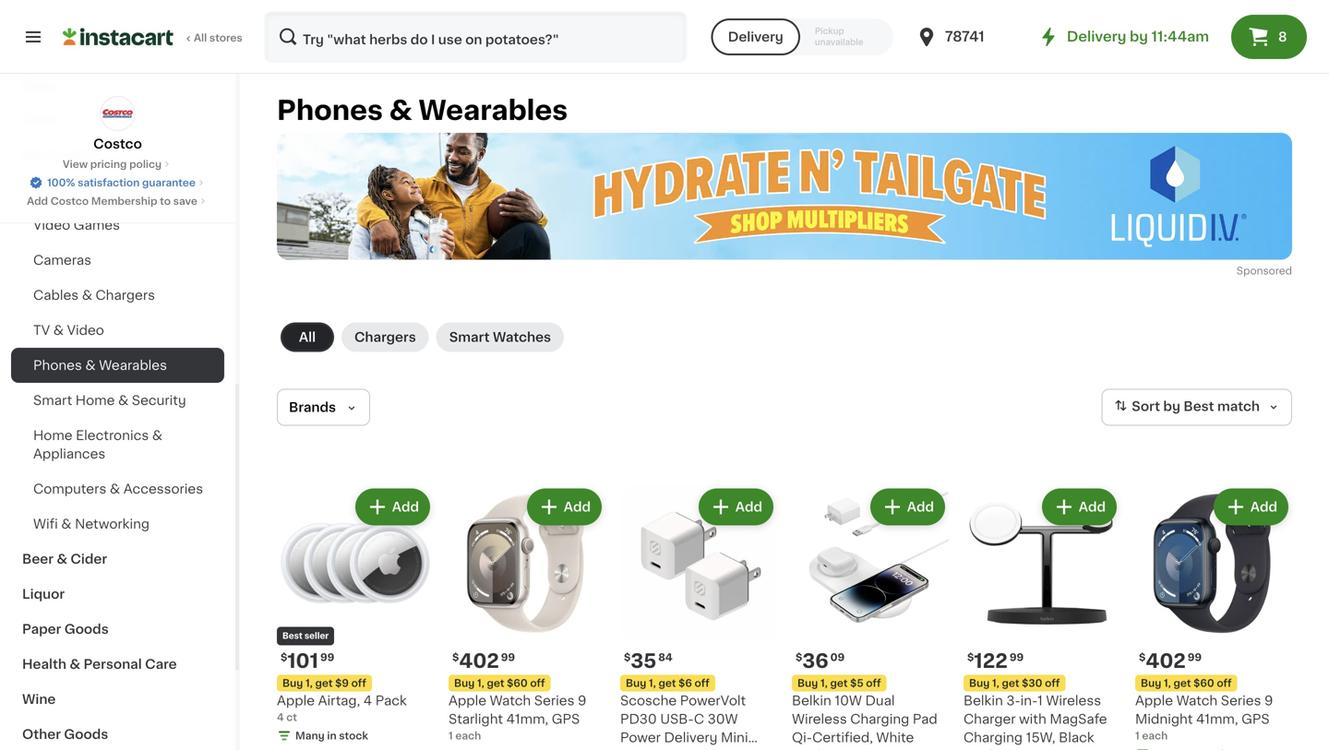 Task type: vqa. For each thing, say whether or not it's contained in the screenshot.
match
yes



Task type: locate. For each thing, give the bounding box(es) containing it.
3 99 from the left
[[1010, 653, 1024, 663]]

1 9 from the left
[[578, 695, 587, 708]]

watch up starlight
[[490, 695, 531, 708]]

1, up scosche
[[649, 679, 656, 689]]

chargers link
[[342, 323, 429, 352]]

0 vertical spatial 4
[[364, 695, 372, 708]]

apple watch series 9 starlight 41mm, gps 1 each
[[449, 695, 587, 742]]

$ for apple watch series 9 starlight 41mm, gps
[[453, 653, 459, 663]]

1 horizontal spatial costco
[[93, 138, 142, 151]]

add button for apple airtag, 4 pack
[[357, 491, 428, 524]]

0 horizontal spatial phones
[[33, 359, 82, 372]]

0 horizontal spatial costco
[[51, 196, 89, 206]]

by for sort
[[1164, 401, 1181, 413]]

networking
[[75, 518, 150, 531]]

$ 402 99 for apple watch series 9 midnight 41mm, gps
[[1140, 652, 1202, 671]]

0 horizontal spatial gps
[[552, 713, 580, 726]]

instacart logo image
[[63, 26, 174, 48]]

0 vertical spatial wearables
[[419, 97, 568, 124]]

cameras link
[[11, 243, 224, 278]]

3 $ from the left
[[624, 653, 631, 663]]

78741
[[945, 30, 985, 43]]

by left 11:44am
[[1130, 30, 1149, 43]]

gps inside the apple watch series 9 midnight 41mm, gps 1 each
[[1242, 713, 1270, 726]]

Search field
[[266, 13, 686, 61]]

series for midnight
[[1222, 695, 1262, 708]]

all left stores
[[194, 33, 207, 43]]

best inside field
[[1184, 401, 1215, 413]]

dual
[[866, 695, 895, 708]]

1 horizontal spatial belkin
[[964, 695, 1004, 708]]

402 for apple watch series 9 starlight 41mm, gps
[[459, 652, 499, 671]]

2 9 from the left
[[1265, 695, 1274, 708]]

1 vertical spatial electronics
[[76, 429, 149, 442]]

5 buy from the left
[[970, 679, 990, 689]]

0 vertical spatial video
[[33, 219, 70, 232]]

costco
[[93, 138, 142, 151], [51, 196, 89, 206]]

goods up the 'health & personal care'
[[64, 623, 109, 636]]

apple up ct on the left
[[277, 695, 315, 708]]

apple watch series 9 midnight 41mm, gps 1 each
[[1136, 695, 1274, 742]]

chargers down cameras link
[[96, 289, 155, 302]]

1 gps from the left
[[552, 713, 580, 726]]

1 horizontal spatial $60
[[1194, 679, 1215, 689]]

$ inside the $ 122 99
[[968, 653, 975, 663]]

off right $6
[[695, 679, 710, 689]]

off for belkin 10w dual wireless charging pad qi-certified, white
[[866, 679, 882, 689]]

smart up appliances
[[33, 394, 72, 407]]

$ 402 99 for apple watch series 9 starlight 41mm, gps
[[453, 652, 515, 671]]

buy down 36
[[798, 679, 818, 689]]

0 horizontal spatial delivery
[[664, 732, 718, 745]]

costco link
[[93, 96, 142, 153]]

& for phones & wearables link
[[85, 359, 96, 372]]

1 horizontal spatial by
[[1164, 401, 1181, 413]]

electronics
[[22, 149, 98, 162], [76, 429, 149, 442]]

home
[[76, 394, 115, 407], [33, 429, 73, 442]]

0 horizontal spatial 1
[[449, 731, 453, 742]]

gps left pd30
[[552, 713, 580, 726]]

buy up midnight
[[1141, 679, 1162, 689]]

1, for apple watch series 9 midnight 41mm, gps
[[1164, 679, 1172, 689]]

phones & wearables
[[277, 97, 568, 124], [33, 359, 167, 372]]

charger,
[[651, 750, 706, 751]]

off right $9
[[351, 679, 367, 689]]

0 horizontal spatial each
[[456, 731, 481, 742]]

99 for apple airtag, 4 pack
[[320, 653, 335, 663]]

video down 'cables & chargers'
[[67, 324, 104, 337]]

4 99 from the left
[[1188, 653, 1202, 663]]

3 product group from the left
[[621, 485, 778, 751]]

0 vertical spatial phones & wearables
[[277, 97, 568, 124]]

gps for starlight
[[552, 713, 580, 726]]

1 horizontal spatial home
[[76, 394, 115, 407]]

0 horizontal spatial 9
[[578, 695, 587, 708]]

0 horizontal spatial buy 1, get $60 off
[[454, 679, 545, 689]]

off
[[351, 679, 367, 689], [530, 679, 545, 689], [695, 679, 710, 689], [866, 679, 882, 689], [1045, 679, 1061, 689], [1217, 679, 1232, 689]]

2 gps from the left
[[1242, 713, 1270, 726]]

1 horizontal spatial 402
[[1146, 652, 1186, 671]]

41mm, for midnight
[[1197, 713, 1239, 726]]

get up "apple watch series 9 starlight 41mm, gps 1 each"
[[487, 679, 505, 689]]

& inside "link"
[[82, 289, 92, 302]]

1 99 from the left
[[320, 653, 335, 663]]

buy 1, get $60 off
[[454, 679, 545, 689], [1141, 679, 1232, 689]]

402 up starlight
[[459, 652, 499, 671]]

product group containing 35
[[621, 485, 778, 751]]

2 402 from the left
[[1146, 652, 1186, 671]]

0 horizontal spatial all
[[194, 33, 207, 43]]

6 1, from the left
[[1164, 679, 1172, 689]]

buy down 101
[[283, 679, 303, 689]]

402 up midnight
[[1146, 652, 1186, 671]]

each down midnight
[[1143, 731, 1168, 742]]

beer & cider
[[22, 553, 107, 566]]

9 inside "apple watch series 9 starlight 41mm, gps 1 each"
[[578, 695, 587, 708]]

white
[[877, 732, 915, 745]]

2 product group from the left
[[449, 485, 606, 744]]

watch for starlight
[[490, 695, 531, 708]]

0 horizontal spatial wireless
[[792, 713, 847, 726]]

3 apple from the left
[[1136, 695, 1174, 708]]

1, down $ 36 09
[[821, 679, 828, 689]]

$ up midnight
[[1140, 653, 1146, 663]]

9 for midnight
[[1265, 695, 1274, 708]]

1, down $ 101 99
[[306, 679, 313, 689]]

buy up starlight
[[454, 679, 475, 689]]

1 $ from the left
[[281, 653, 288, 663]]

off for apple watch series 9 starlight 41mm, gps
[[530, 679, 545, 689]]

0 horizontal spatial series
[[534, 695, 575, 708]]

wearables down search "field"
[[419, 97, 568, 124]]

delivery inside button
[[728, 30, 784, 43]]

brands button
[[277, 389, 370, 426]]

off for scosche powervolt pd30 usb-c 30w power delivery mini fast charger, 2-pack
[[695, 679, 710, 689]]

costco up view pricing policy link
[[93, 138, 142, 151]]

0 vertical spatial charging
[[851, 713, 910, 726]]

0 horizontal spatial apple
[[277, 695, 315, 708]]

1 series from the left
[[534, 695, 575, 708]]

0 vertical spatial all
[[194, 33, 207, 43]]

0 horizontal spatial 4
[[277, 713, 284, 723]]

0 horizontal spatial best
[[283, 633, 303, 641]]

$ for apple watch series 9 midnight 41mm, gps
[[1140, 653, 1146, 663]]

apple
[[277, 695, 315, 708], [449, 695, 487, 708], [1136, 695, 1174, 708]]

2 $ 402 99 from the left
[[1140, 652, 1202, 671]]

2 series from the left
[[1222, 695, 1262, 708]]

402
[[459, 652, 499, 671], [1146, 652, 1186, 671]]

$5
[[851, 679, 864, 689]]

1 watch from the left
[[490, 695, 531, 708]]

get for belkin 10w dual wireless charging pad qi-certified, white
[[831, 679, 848, 689]]

phones & wearables down search "field"
[[277, 97, 568, 124]]

1 $60 from the left
[[507, 679, 528, 689]]

other goods
[[22, 729, 108, 742]]

phones & wearables up smart home & security
[[33, 359, 167, 372]]

$ up the buy 1, get $30 off
[[968, 653, 975, 663]]

add for apple watch series 9 starlight 41mm, gps
[[564, 501, 591, 514]]

$ inside $ 35 84
[[624, 653, 631, 663]]

charging inside belkin 10w dual wireless charging pad qi-certified, white
[[851, 713, 910, 726]]

best left match
[[1184, 401, 1215, 413]]

99 up the apple watch series 9 midnight 41mm, gps 1 each
[[1188, 653, 1202, 663]]

chargers
[[96, 289, 155, 302], [355, 331, 416, 344]]

0 vertical spatial wireless
[[1047, 695, 1102, 708]]

1 vertical spatial by
[[1164, 401, 1181, 413]]

apple up midnight
[[1136, 695, 1174, 708]]

buy for apple watch series 9 midnight 41mm, gps
[[1141, 679, 1162, 689]]

99 inside $ 101 99
[[320, 653, 335, 663]]

each inside the apple watch series 9 midnight 41mm, gps 1 each
[[1143, 731, 1168, 742]]

1 horizontal spatial 4
[[364, 695, 372, 708]]

0 horizontal spatial $ 402 99
[[453, 652, 515, 671]]

1 horizontal spatial phones
[[277, 97, 383, 124]]

$ for scosche powervolt pd30 usb-c 30w power delivery mini fast charger, 2-pack
[[624, 653, 631, 663]]

watch up midnight
[[1177, 695, 1218, 708]]

& for "beer & cider" link on the bottom of page
[[57, 553, 67, 566]]

2 each from the left
[[1143, 731, 1168, 742]]

2 $ from the left
[[453, 653, 459, 663]]

1 product group from the left
[[277, 485, 434, 748]]

41mm, right starlight
[[507, 713, 549, 726]]

5 1, from the left
[[993, 679, 1000, 689]]

brands
[[289, 401, 336, 414]]

1
[[1038, 695, 1043, 708], [449, 731, 453, 742], [1136, 731, 1140, 742]]

$60 up the apple watch series 9 midnight 41mm, gps 1 each
[[1194, 679, 1215, 689]]

belkin for 122
[[964, 695, 1004, 708]]

off right $30
[[1045, 679, 1061, 689]]

4 1, from the left
[[821, 679, 828, 689]]

smart left watches
[[449, 331, 490, 344]]

health & personal care link
[[11, 647, 224, 682]]

charging down charger
[[964, 732, 1023, 745]]

2 buy from the left
[[454, 679, 475, 689]]

add for apple watch series 9 midnight 41mm, gps
[[1251, 501, 1278, 514]]

2 41mm, from the left
[[1197, 713, 1239, 726]]

cables & chargers
[[33, 289, 155, 302]]

1 horizontal spatial wireless
[[1047, 695, 1102, 708]]

$ inside $ 101 99
[[281, 653, 288, 663]]

41mm, inside "apple watch series 9 starlight 41mm, gps 1 each"
[[507, 713, 549, 726]]

computers & accessories
[[33, 483, 203, 496]]

delivery by 11:44am link
[[1038, 26, 1210, 48]]

1 horizontal spatial buy 1, get $60 off
[[1141, 679, 1232, 689]]

gps
[[552, 713, 580, 726], [1242, 713, 1270, 726]]

1 vertical spatial home
[[33, 429, 73, 442]]

402 for apple watch series 9 midnight 41mm, gps
[[1146, 652, 1186, 671]]

4 left pack
[[364, 695, 372, 708]]

0 vertical spatial home
[[76, 394, 115, 407]]

wireless inside belkin 10w dual wireless charging pad qi-certified, white
[[792, 713, 847, 726]]

&
[[389, 97, 412, 124], [82, 289, 92, 302], [53, 324, 64, 337], [85, 359, 96, 372], [118, 394, 129, 407], [152, 429, 163, 442], [110, 483, 120, 496], [61, 518, 72, 531], [57, 553, 67, 566], [70, 658, 80, 671]]

4 off from the left
[[866, 679, 882, 689]]

0 horizontal spatial belkin
[[792, 695, 832, 708]]

0 vertical spatial chargers
[[96, 289, 155, 302]]

1 1, from the left
[[306, 679, 313, 689]]

home up appliances
[[33, 429, 73, 442]]

1 horizontal spatial chargers
[[355, 331, 416, 344]]

starlight
[[449, 713, 503, 726]]

wearables up smart home & security link
[[99, 359, 167, 372]]

8
[[1279, 30, 1288, 43]]

3 add button from the left
[[701, 491, 772, 524]]

99 up the buy 1, get $30 off
[[1010, 653, 1024, 663]]

series inside the apple watch series 9 midnight 41mm, gps 1 each
[[1222, 695, 1262, 708]]

buy 1, get $60 off for apple watch series 9 midnight 41mm, gps
[[1141, 679, 1232, 689]]

power
[[621, 732, 661, 745]]

each for midnight
[[1143, 731, 1168, 742]]

3 buy from the left
[[626, 679, 647, 689]]

computers & accessories link
[[11, 472, 224, 507]]

1 $ 402 99 from the left
[[453, 652, 515, 671]]

add for scosche powervolt pd30 usb-c 30w power delivery mini fast charger, 2-pack
[[736, 501, 763, 514]]

1 vertical spatial best
[[283, 633, 303, 641]]

41mm, inside the apple watch series 9 midnight 41mm, gps 1 each
[[1197, 713, 1239, 726]]

0 vertical spatial costco
[[93, 138, 142, 151]]

product group containing 36
[[792, 485, 949, 751]]

scosche
[[621, 695, 677, 708]]

belkin down buy 1, get $5 off
[[792, 695, 832, 708]]

1 down starlight
[[449, 731, 453, 742]]

each
[[456, 731, 481, 742], [1143, 731, 1168, 742]]

ct
[[287, 713, 297, 723]]

all up the brands
[[299, 331, 316, 344]]

health & personal care
[[22, 658, 177, 671]]

99 up "apple watch series 9 starlight 41mm, gps 1 each"
[[501, 653, 515, 663]]

wireless up qi-
[[792, 713, 847, 726]]

by for delivery
[[1130, 30, 1149, 43]]

1 get from the left
[[315, 679, 333, 689]]

0 vertical spatial smart
[[449, 331, 490, 344]]

4 buy from the left
[[798, 679, 818, 689]]

buy up scosche
[[626, 679, 647, 689]]

$60 up "apple watch series 9 starlight 41mm, gps 1 each"
[[507, 679, 528, 689]]

2 horizontal spatial delivery
[[1067, 30, 1127, 43]]

get for apple airtag, 4 pack
[[315, 679, 333, 689]]

watch inside "apple watch series 9 starlight 41mm, gps 1 each"
[[490, 695, 531, 708]]

get left $9
[[315, 679, 333, 689]]

0 horizontal spatial phones & wearables
[[33, 359, 167, 372]]

4 $ from the left
[[796, 653, 803, 663]]

1, for belkin 3-in-1 wireless charger with magsafe charging 15w, black
[[993, 679, 1000, 689]]

1 inside the apple watch series 9 midnight 41mm, gps 1 each
[[1136, 731, 1140, 742]]

6 add button from the left
[[1216, 491, 1287, 524]]

9 inside the apple watch series 9 midnight 41mm, gps 1 each
[[1265, 695, 1274, 708]]

& for wifi & networking link
[[61, 518, 72, 531]]

2 get from the left
[[487, 679, 505, 689]]

0 horizontal spatial wearables
[[99, 359, 167, 372]]

3 get from the left
[[659, 679, 676, 689]]

1 horizontal spatial watch
[[1177, 695, 1218, 708]]

41mm,
[[507, 713, 549, 726], [1197, 713, 1239, 726]]

1 horizontal spatial all
[[299, 331, 316, 344]]

0 horizontal spatial watch
[[490, 695, 531, 708]]

0 horizontal spatial 41mm,
[[507, 713, 549, 726]]

6 product group from the left
[[1136, 485, 1293, 751]]

2 apple from the left
[[449, 695, 487, 708]]

1 41mm, from the left
[[507, 713, 549, 726]]

get left "$5"
[[831, 679, 848, 689]]

home inside home electronics & appliances
[[33, 429, 73, 442]]

$ left 84
[[624, 653, 631, 663]]

add button for belkin 10w dual wireless charging pad qi-certified, white
[[872, 491, 944, 524]]

1 vertical spatial wearables
[[99, 359, 167, 372]]

3 off from the left
[[695, 679, 710, 689]]

get up midnight
[[1174, 679, 1192, 689]]

5 product group from the left
[[964, 485, 1121, 751]]

1 vertical spatial smart
[[33, 394, 72, 407]]

0 vertical spatial phones
[[277, 97, 383, 124]]

1 horizontal spatial $ 402 99
[[1140, 652, 1202, 671]]

home down phones & wearables link
[[76, 394, 115, 407]]

1 horizontal spatial phones & wearables
[[277, 97, 568, 124]]

1 apple from the left
[[277, 695, 315, 708]]

off up the apple watch series 9 midnight 41mm, gps 1 each
[[1217, 679, 1232, 689]]

2 buy 1, get $60 off from the left
[[1141, 679, 1232, 689]]

chargers right all link
[[355, 331, 416, 344]]

view pricing policy link
[[63, 157, 173, 172]]

video games
[[33, 219, 120, 232]]

apple inside the apple watch series 9 midnight 41mm, gps 1 each
[[1136, 695, 1174, 708]]

belkin 3-in-1 wireless charger with magsafe charging 15w, black
[[964, 695, 1108, 745]]

1 belkin from the left
[[792, 695, 832, 708]]

electronics down smart home & security
[[76, 429, 149, 442]]

0 horizontal spatial chargers
[[96, 289, 155, 302]]

buy 1, get $60 off up "apple watch series 9 starlight 41mm, gps 1 each"
[[454, 679, 545, 689]]

1 horizontal spatial wearables
[[419, 97, 568, 124]]

audio
[[33, 184, 71, 197]]

belkin
[[792, 695, 832, 708], [964, 695, 1004, 708]]

1 down $30
[[1038, 695, 1043, 708]]

belkin inside belkin 3-in-1 wireless charger with magsafe charging 15w, black
[[964, 695, 1004, 708]]

buy for belkin 3-in-1 wireless charger with magsafe charging 15w, black
[[970, 679, 990, 689]]

games
[[74, 219, 120, 232]]

off up "apple watch series 9 starlight 41mm, gps 1 each"
[[530, 679, 545, 689]]

1, for scosche powervolt pd30 usb-c 30w power delivery mini fast charger, 2-pack
[[649, 679, 656, 689]]

1 vertical spatial video
[[67, 324, 104, 337]]

cameras
[[33, 254, 91, 267]]

0 horizontal spatial $60
[[507, 679, 528, 689]]

0 horizontal spatial home
[[33, 429, 73, 442]]

5 get from the left
[[1002, 679, 1020, 689]]

1 horizontal spatial gps
[[1242, 713, 1270, 726]]

qi-
[[792, 732, 813, 745]]

1 horizontal spatial smart
[[449, 331, 490, 344]]

1 vertical spatial 4
[[277, 713, 284, 723]]

1 horizontal spatial series
[[1222, 695, 1262, 708]]

1 buy from the left
[[283, 679, 303, 689]]

1 horizontal spatial 41mm,
[[1197, 713, 1239, 726]]

buy 1, get $60 off up the apple watch series 9 midnight 41mm, gps 1 each
[[1141, 679, 1232, 689]]

& for cables & chargers "link"
[[82, 289, 92, 302]]

2 horizontal spatial apple
[[1136, 695, 1174, 708]]

1 off from the left
[[351, 679, 367, 689]]

2 watch from the left
[[1177, 695, 1218, 708]]

5 add button from the left
[[1044, 491, 1116, 524]]

scosche powervolt pd30 usb-c 30w power delivery mini fast charger, 2-pack
[[621, 695, 754, 751]]

1 vertical spatial charging
[[964, 732, 1023, 745]]

1 add button from the left
[[357, 491, 428, 524]]

1 horizontal spatial 1
[[1038, 695, 1043, 708]]

1 horizontal spatial apple
[[449, 695, 487, 708]]

4 add button from the left
[[872, 491, 944, 524]]

view
[[63, 159, 88, 169]]

watch inside the apple watch series 9 midnight 41mm, gps 1 each
[[1177, 695, 1218, 708]]

1, for apple watch series 9 starlight 41mm, gps
[[477, 679, 485, 689]]

6 get from the left
[[1174, 679, 1192, 689]]

apple for 402
[[1136, 695, 1174, 708]]

3 1, from the left
[[649, 679, 656, 689]]

wireless up magsafe
[[1047, 695, 1102, 708]]

99 down seller
[[320, 653, 335, 663]]

1, down the $ 122 99
[[993, 679, 1000, 689]]

2 $60 from the left
[[1194, 679, 1215, 689]]

costco down the 100%
[[51, 196, 89, 206]]

by inside field
[[1164, 401, 1181, 413]]

add button
[[357, 491, 428, 524], [529, 491, 600, 524], [701, 491, 772, 524], [872, 491, 944, 524], [1044, 491, 1116, 524], [1216, 491, 1287, 524]]

$ 402 99 up midnight
[[1140, 652, 1202, 671]]

electronics link
[[11, 138, 224, 173]]

0 vertical spatial best
[[1184, 401, 1215, 413]]

goods for paper goods
[[64, 623, 109, 636]]

off for apple airtag, 4 pack
[[351, 679, 367, 689]]

99 inside the $ 122 99
[[1010, 653, 1024, 663]]

$60 for apple watch series 9 midnight 41mm, gps
[[1194, 679, 1215, 689]]

2 goods from the top
[[64, 729, 108, 742]]

electronics up the 100%
[[22, 149, 98, 162]]

apple inside apple airtag, 4 pack 4 ct
[[277, 695, 315, 708]]

1 each from the left
[[456, 731, 481, 742]]

baby link
[[11, 67, 224, 103]]

6 $ from the left
[[1140, 653, 1146, 663]]

all stores link
[[63, 11, 244, 63]]

each down starlight
[[456, 731, 481, 742]]

$60
[[507, 679, 528, 689], [1194, 679, 1215, 689]]

0 horizontal spatial 402
[[459, 652, 499, 671]]

0 horizontal spatial by
[[1130, 30, 1149, 43]]

1 inside "apple watch series 9 starlight 41mm, gps 1 each"
[[449, 731, 453, 742]]

goods inside 'link'
[[64, 729, 108, 742]]

1 goods from the top
[[64, 623, 109, 636]]

$ up starlight
[[453, 653, 459, 663]]

black
[[1059, 732, 1095, 745]]

by
[[1130, 30, 1149, 43], [1164, 401, 1181, 413]]

$ left 09
[[796, 653, 803, 663]]

buy down 122
[[970, 679, 990, 689]]

buy for scosche powervolt pd30 usb-c 30w power delivery mini fast charger, 2-pack
[[626, 679, 647, 689]]

2 1, from the left
[[477, 679, 485, 689]]

1,
[[306, 679, 313, 689], [477, 679, 485, 689], [649, 679, 656, 689], [821, 679, 828, 689], [993, 679, 1000, 689], [1164, 679, 1172, 689]]

goods right other
[[64, 729, 108, 742]]

$ down best seller
[[281, 653, 288, 663]]

product group
[[277, 485, 434, 748], [449, 485, 606, 744], [621, 485, 778, 751], [792, 485, 949, 751], [964, 485, 1121, 751], [1136, 485, 1293, 751]]

1, up starlight
[[477, 679, 485, 689]]

1 horizontal spatial each
[[1143, 731, 1168, 742]]

$ inside $ 36 09
[[796, 653, 803, 663]]

security
[[132, 394, 186, 407]]

charging down 'dual'
[[851, 713, 910, 726]]

all
[[194, 33, 207, 43], [299, 331, 316, 344]]

None search field
[[264, 11, 688, 63]]

1 horizontal spatial delivery
[[728, 30, 784, 43]]

1 402 from the left
[[459, 652, 499, 671]]

41mm, right midnight
[[1197, 713, 1239, 726]]

1 horizontal spatial 9
[[1265, 695, 1274, 708]]

all inside "link"
[[194, 33, 207, 43]]

4 product group from the left
[[792, 485, 949, 751]]

$ 402 99 up starlight
[[453, 652, 515, 671]]

to
[[160, 196, 171, 206]]

0 vertical spatial goods
[[64, 623, 109, 636]]

fast
[[621, 750, 648, 751]]

1, up midnight
[[1164, 679, 1172, 689]]

1 horizontal spatial best
[[1184, 401, 1215, 413]]

2 99 from the left
[[501, 653, 515, 663]]

6 buy from the left
[[1141, 679, 1162, 689]]

gps right midnight
[[1242, 713, 1270, 726]]

5 $ from the left
[[968, 653, 975, 663]]

video
[[33, 219, 70, 232], [67, 324, 104, 337]]

1 vertical spatial wireless
[[792, 713, 847, 726]]

by right the sort
[[1164, 401, 1181, 413]]

home electronics & appliances link
[[11, 418, 224, 472]]

home electronics & appliances
[[33, 429, 163, 461]]

goods for other goods
[[64, 729, 108, 742]]

6 off from the left
[[1217, 679, 1232, 689]]

video down audio
[[33, 219, 70, 232]]

& inside home electronics & appliances
[[152, 429, 163, 442]]

belkin up charger
[[964, 695, 1004, 708]]

get left $6
[[659, 679, 676, 689]]

guarantee
[[142, 178, 196, 188]]

0 horizontal spatial charging
[[851, 713, 910, 726]]

1 buy 1, get $60 off from the left
[[454, 679, 545, 689]]

buy for apple airtag, 4 pack
[[283, 679, 303, 689]]

off right "$5"
[[866, 679, 882, 689]]

floral
[[22, 114, 59, 127]]

series inside "apple watch series 9 starlight 41mm, gps 1 each"
[[534, 695, 575, 708]]

get for scosche powervolt pd30 usb-c 30w power delivery mini fast charger, 2-pack
[[659, 679, 676, 689]]

4 get from the left
[[831, 679, 848, 689]]

15w,
[[1027, 732, 1056, 745]]

1 horizontal spatial charging
[[964, 732, 1023, 745]]

0 horizontal spatial smart
[[33, 394, 72, 407]]

best left seller
[[283, 633, 303, 641]]

wifi
[[33, 518, 58, 531]]

apple up starlight
[[449, 695, 487, 708]]

apple inside "apple watch series 9 starlight 41mm, gps 1 each"
[[449, 695, 487, 708]]

best for best seller
[[283, 633, 303, 641]]

buy
[[283, 679, 303, 689], [454, 679, 475, 689], [626, 679, 647, 689], [798, 679, 818, 689], [970, 679, 990, 689], [1141, 679, 1162, 689]]

add button for scosche powervolt pd30 usb-c 30w power delivery mini fast charger, 2-pack
[[701, 491, 772, 524]]

get up 3- at the bottom right of page
[[1002, 679, 1020, 689]]

belkin inside belkin 10w dual wireless charging pad qi-certified, white
[[792, 695, 832, 708]]

pack
[[723, 750, 754, 751]]

2 add button from the left
[[529, 491, 600, 524]]

0 vertical spatial by
[[1130, 30, 1149, 43]]

4 left ct on the left
[[277, 713, 284, 723]]

5 off from the left
[[1045, 679, 1061, 689]]

2 off from the left
[[530, 679, 545, 689]]

add for belkin 10w dual wireless charging pad qi-certified, white
[[908, 501, 935, 514]]

1 down midnight
[[1136, 731, 1140, 742]]

add for belkin 3-in-1 wireless charger with magsafe charging 15w, black
[[1079, 501, 1106, 514]]

phones & wearables link
[[11, 348, 224, 383]]

2 horizontal spatial 1
[[1136, 731, 1140, 742]]

gps inside "apple watch series 9 starlight 41mm, gps 1 each"
[[552, 713, 580, 726]]

stock
[[339, 731, 368, 742]]

each inside "apple watch series 9 starlight 41mm, gps 1 each"
[[456, 731, 481, 742]]

2 belkin from the left
[[964, 695, 1004, 708]]

$ for belkin 3-in-1 wireless charger with magsafe charging 15w, black
[[968, 653, 975, 663]]

$ 36 09
[[796, 652, 845, 671]]

1 vertical spatial all
[[299, 331, 316, 344]]

1 vertical spatial goods
[[64, 729, 108, 742]]

chargers inside "link"
[[96, 289, 155, 302]]

all for all
[[299, 331, 316, 344]]

Best match Sort by field
[[1102, 389, 1293, 426]]

1 for starlight
[[449, 731, 453, 742]]

0 vertical spatial electronics
[[22, 149, 98, 162]]

add for apple airtag, 4 pack
[[392, 501, 419, 514]]

paper
[[22, 623, 61, 636]]



Task type: describe. For each thing, give the bounding box(es) containing it.
1 vertical spatial costco
[[51, 196, 89, 206]]

accessories
[[123, 483, 203, 496]]

health
[[22, 658, 66, 671]]

product group containing 101
[[277, 485, 434, 748]]

buy 1, get $9 off
[[283, 679, 367, 689]]

smart for smart watches
[[449, 331, 490, 344]]

all stores
[[194, 33, 243, 43]]

buy for apple watch series 9 starlight 41mm, gps
[[454, 679, 475, 689]]

service type group
[[712, 18, 894, 55]]

each for starlight
[[456, 731, 481, 742]]

watch for midnight
[[1177, 695, 1218, 708]]

buy for belkin 10w dual wireless charging pad qi-certified, white
[[798, 679, 818, 689]]

99 for belkin 3-in-1 wireless charger with magsafe charging 15w, black
[[1010, 653, 1024, 663]]

$60 for apple watch series 9 starlight 41mm, gps
[[507, 679, 528, 689]]

add button for apple watch series 9 midnight 41mm, gps
[[1216, 491, 1287, 524]]

magsafe
[[1050, 713, 1108, 726]]

cables
[[33, 289, 79, 302]]

belkin 10w dual wireless charging pad qi-certified, white
[[792, 695, 938, 745]]

wifi & networking
[[33, 518, 150, 531]]

pack
[[376, 695, 407, 708]]

add button for apple watch series 9 starlight 41mm, gps
[[529, 491, 600, 524]]

1 vertical spatial chargers
[[355, 331, 416, 344]]

beer & cider link
[[11, 542, 224, 577]]

baby
[[22, 78, 57, 91]]

99 for apple watch series 9 starlight 41mm, gps
[[501, 653, 515, 663]]

09
[[831, 653, 845, 663]]

8 button
[[1232, 15, 1308, 59]]

home inside smart home & security link
[[76, 394, 115, 407]]

apple airtag, 4 pack 4 ct
[[277, 695, 407, 723]]

tv
[[33, 324, 50, 337]]

1, for belkin 10w dual wireless charging pad qi-certified, white
[[821, 679, 828, 689]]

apple for 101
[[277, 695, 315, 708]]

get for apple watch series 9 midnight 41mm, gps
[[1174, 679, 1192, 689]]

& for tv & video link
[[53, 324, 64, 337]]

match
[[1218, 401, 1261, 413]]

personal
[[84, 658, 142, 671]]

1 vertical spatial phones & wearables
[[33, 359, 167, 372]]

nsored
[[1257, 266, 1293, 276]]

buy 1, get $6 off
[[626, 679, 710, 689]]

membership
[[91, 196, 157, 206]]

11:44am
[[1152, 30, 1210, 43]]

smart home & security
[[33, 394, 186, 407]]

off for belkin 3-in-1 wireless charger with magsafe charging 15w, black
[[1045, 679, 1061, 689]]

& for health & personal care link
[[70, 658, 80, 671]]

belkin for 36
[[792, 695, 832, 708]]

care
[[145, 658, 177, 671]]

wireless inside belkin 3-in-1 wireless charger with magsafe charging 15w, black
[[1047, 695, 1102, 708]]

seller
[[305, 633, 329, 641]]

$ for belkin 10w dual wireless charging pad qi-certified, white
[[796, 653, 803, 663]]

policy
[[129, 159, 162, 169]]

30w
[[708, 713, 738, 726]]

& for computers & accessories link
[[110, 483, 120, 496]]

series for starlight
[[534, 695, 575, 708]]

midnight
[[1136, 713, 1194, 726]]

audio link
[[11, 173, 224, 208]]

delivery for delivery by 11:44am
[[1067, 30, 1127, 43]]

$6
[[679, 679, 692, 689]]

in
[[327, 731, 337, 742]]

pricing
[[90, 159, 127, 169]]

other
[[22, 729, 61, 742]]

many
[[296, 731, 325, 742]]

smart watches link
[[437, 323, 564, 352]]

beer
[[22, 553, 54, 566]]

$ for apple airtag, 4 pack
[[281, 653, 288, 663]]

many in stock
[[296, 731, 368, 742]]

1 for midnight
[[1136, 731, 1140, 742]]

delivery button
[[712, 18, 800, 55]]

electronics inside home electronics & appliances
[[76, 429, 149, 442]]

100% satisfaction guarantee
[[47, 178, 196, 188]]

wearables inside phones & wearables link
[[99, 359, 167, 372]]

delivery for delivery
[[728, 30, 784, 43]]

view pricing policy
[[63, 159, 162, 169]]

appliances
[[33, 448, 106, 461]]

floral link
[[11, 103, 224, 138]]

smart for smart home & security
[[33, 394, 72, 407]]

$30
[[1022, 679, 1043, 689]]

charging inside belkin 3-in-1 wireless charger with magsafe charging 15w, black
[[964, 732, 1023, 745]]

liquor link
[[11, 577, 224, 612]]

best for best match
[[1184, 401, 1215, 413]]

wifi & networking link
[[11, 507, 224, 542]]

1 inside belkin 3-in-1 wireless charger with magsafe charging 15w, black
[[1038, 695, 1043, 708]]

1, for apple airtag, 4 pack
[[306, 679, 313, 689]]

other goods link
[[11, 718, 224, 751]]

add button for belkin 3-in-1 wireless charger with magsafe charging 15w, black
[[1044, 491, 1116, 524]]

off for apple watch series 9 midnight 41mm, gps
[[1217, 679, 1232, 689]]

spo
[[1237, 266, 1257, 276]]

with
[[1020, 713, 1047, 726]]

delivery inside scosche powervolt pd30 usb-c 30w power delivery mini fast charger, 2-pack
[[664, 732, 718, 745]]

1 vertical spatial phones
[[33, 359, 82, 372]]

delivery by 11:44am
[[1067, 30, 1210, 43]]

100% satisfaction guarantee button
[[29, 172, 207, 190]]

satisfaction
[[78, 178, 140, 188]]

product group containing 122
[[964, 485, 1121, 751]]

liquor
[[22, 588, 65, 601]]

tv & video
[[33, 324, 104, 337]]

airtag,
[[318, 695, 360, 708]]

buy 1, get $30 off
[[970, 679, 1061, 689]]

certified,
[[813, 732, 873, 745]]

$ 122 99
[[968, 652, 1024, 671]]

$ 35 84
[[624, 652, 673, 671]]

add costco membership to save
[[27, 196, 198, 206]]

100%
[[47, 178, 75, 188]]

• sponsored: liquid i.v. hydrate n' tailgate. shop multipliers image
[[277, 133, 1293, 260]]

101
[[288, 652, 319, 671]]

all for all stores
[[194, 33, 207, 43]]

powervolt
[[680, 695, 746, 708]]

sort
[[1132, 401, 1161, 413]]

computers
[[33, 483, 106, 496]]

36
[[803, 652, 829, 671]]

best match
[[1184, 401, 1261, 413]]

smart home & security link
[[11, 383, 224, 418]]

smart watches
[[449, 331, 551, 344]]

cider
[[71, 553, 107, 566]]

all link
[[281, 323, 334, 352]]

3-
[[1007, 695, 1021, 708]]

get for apple watch series 9 starlight 41mm, gps
[[487, 679, 505, 689]]

gps for midnight
[[1242, 713, 1270, 726]]

costco logo image
[[100, 96, 135, 131]]

$9
[[335, 679, 349, 689]]

78741 button
[[916, 11, 1027, 63]]

41mm, for starlight
[[507, 713, 549, 726]]

99 for apple watch series 9 midnight 41mm, gps
[[1188, 653, 1202, 663]]

buy 1, get $60 off for apple watch series 9 starlight 41mm, gps
[[454, 679, 545, 689]]

c
[[694, 713, 705, 726]]

get for belkin 3-in-1 wireless charger with magsafe charging 15w, black
[[1002, 679, 1020, 689]]

10w
[[835, 695, 862, 708]]

9 for starlight
[[578, 695, 587, 708]]

watches
[[493, 331, 551, 344]]



